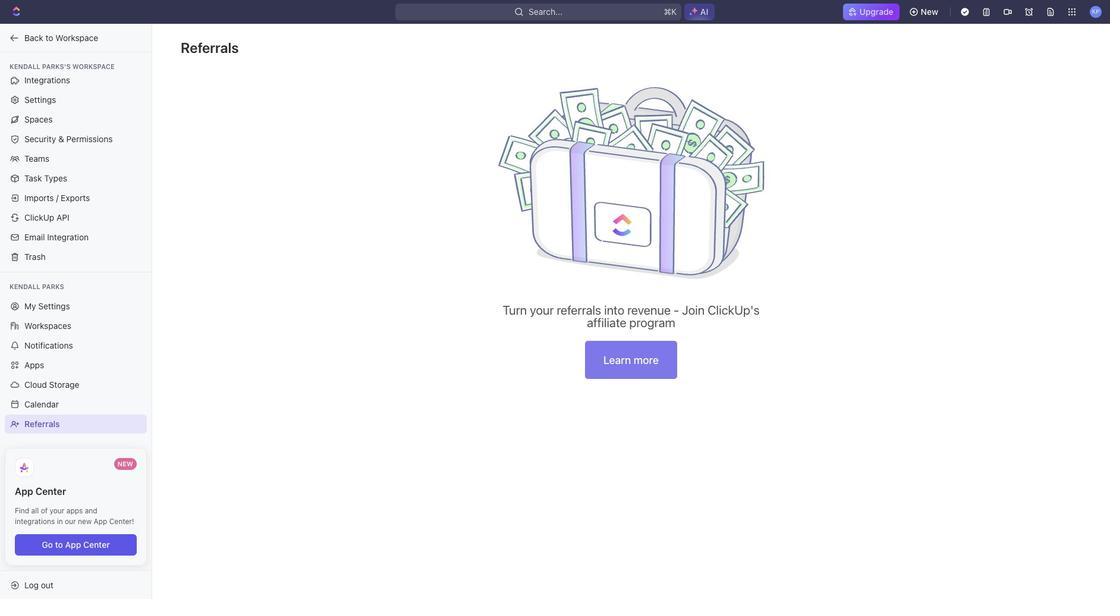 Task type: describe. For each thing, give the bounding box(es) containing it.
clickapps link
[[5, 51, 147, 70]]

of
[[41, 506, 48, 515]]

find
[[15, 506, 29, 515]]

affiliate
[[587, 315, 627, 330]]

imports / exports
[[24, 192, 90, 203]]

go
[[42, 540, 53, 550]]

ai
[[701, 7, 709, 17]]

settings link
[[5, 90, 147, 109]]

integration
[[47, 232, 89, 242]]

imports / exports link
[[5, 188, 147, 207]]

back to workspace button
[[5, 28, 141, 47]]

calendar
[[24, 399, 59, 409]]

api
[[57, 212, 69, 222]]

trash link
[[5, 247, 147, 266]]

0 horizontal spatial center
[[36, 486, 66, 497]]

task types link
[[5, 169, 147, 188]]

spaces link
[[5, 110, 147, 129]]

turn your referrals into revenue - join clickup's affiliate program
[[503, 303, 760, 330]]

and
[[85, 506, 97, 515]]

0 vertical spatial app
[[15, 486, 33, 497]]

imports
[[24, 192, 54, 203]]

find all of your apps and integrations in our new app center!
[[15, 506, 134, 526]]

search...
[[529, 7, 563, 17]]

to for workspace
[[46, 32, 53, 43]]

spaces
[[24, 114, 53, 124]]

integrations
[[15, 517, 55, 526]]

teams
[[24, 153, 49, 163]]

new
[[78, 517, 92, 526]]

apps
[[24, 360, 44, 370]]

revenue
[[628, 303, 671, 317]]

trash
[[24, 251, 46, 261]]

apps
[[66, 506, 83, 515]]

our
[[65, 517, 76, 526]]

teams link
[[5, 149, 147, 168]]

turn
[[503, 303, 527, 317]]

go to app center
[[42, 540, 110, 550]]

⌘k
[[664, 7, 677, 17]]

0 vertical spatial referrals
[[181, 39, 239, 56]]

my settings link
[[5, 297, 147, 316]]

upgrade link
[[843, 4, 900, 20]]

back to workspace
[[24, 32, 98, 43]]

kendall parks's workspace
[[10, 62, 115, 70]]

workspace for back to workspace
[[55, 32, 98, 43]]

security
[[24, 134, 56, 144]]

program
[[630, 315, 676, 330]]

workspaces
[[24, 321, 71, 331]]

integrations link
[[5, 70, 147, 90]]

task types
[[24, 173, 67, 183]]

new inside new button
[[921, 7, 939, 17]]

my
[[24, 301, 36, 311]]

parks's
[[42, 62, 71, 70]]

types
[[44, 173, 67, 183]]

log out
[[24, 580, 53, 590]]

security & permissions link
[[5, 129, 147, 148]]

integrations
[[24, 75, 70, 85]]

in
[[57, 517, 63, 526]]

referrals
[[557, 303, 602, 317]]

out
[[41, 580, 53, 590]]

1 vertical spatial new
[[118, 460, 133, 468]]

ai button
[[685, 4, 715, 20]]

your inside turn your referrals into revenue - join clickup's affiliate program
[[530, 303, 554, 317]]

kendall for clickapps
[[10, 62, 40, 70]]

into
[[604, 303, 625, 317]]



Task type: vqa. For each thing, say whether or not it's contained in the screenshot.
Task
yes



Task type: locate. For each thing, give the bounding box(es) containing it.
1 vertical spatial kendall
[[10, 282, 40, 290]]

0 vertical spatial your
[[530, 303, 554, 317]]

task
[[24, 173, 42, 183]]

learn more
[[604, 354, 659, 366]]

to right go
[[55, 540, 63, 550]]

0 horizontal spatial to
[[46, 32, 53, 43]]

kp
[[1093, 8, 1100, 15]]

center inside button
[[83, 540, 110, 550]]

0 vertical spatial new
[[921, 7, 939, 17]]

1 horizontal spatial new
[[921, 7, 939, 17]]

0 vertical spatial kendall
[[10, 62, 40, 70]]

app down and
[[94, 517, 107, 526]]

email integration link
[[5, 228, 147, 247]]

notifications link
[[5, 336, 147, 355]]

security & permissions
[[24, 134, 113, 144]]

app inside button
[[65, 540, 81, 550]]

referrals link
[[5, 415, 147, 434]]

1 vertical spatial referrals
[[24, 419, 60, 429]]

all
[[31, 506, 39, 515]]

app down our
[[65, 540, 81, 550]]

go to app center button
[[15, 534, 137, 555]]

storage
[[49, 380, 79, 390]]

email
[[24, 232, 45, 242]]

1 vertical spatial your
[[50, 506, 64, 515]]

center!
[[109, 517, 134, 526]]

kendall up integrations
[[10, 62, 40, 70]]

workspaces link
[[5, 317, 147, 336]]

clickup api
[[24, 212, 69, 222]]

app inside find all of your apps and integrations in our new app center!
[[94, 517, 107, 526]]

kendall parks
[[10, 282, 64, 290]]

1 horizontal spatial referrals
[[181, 39, 239, 56]]

settings
[[24, 94, 56, 104], [38, 301, 70, 311]]

exports
[[61, 192, 90, 203]]

apps link
[[5, 356, 147, 375]]

1 horizontal spatial app
[[65, 540, 81, 550]]

settings down parks
[[38, 301, 70, 311]]

referrals
[[181, 39, 239, 56], [24, 419, 60, 429]]

clickup's
[[708, 303, 760, 317]]

to right back
[[46, 32, 53, 43]]

-
[[674, 303, 679, 317]]

app up find
[[15, 486, 33, 497]]

kendall for my settings
[[10, 282, 40, 290]]

to
[[46, 32, 53, 43], [55, 540, 63, 550]]

&
[[58, 134, 64, 144]]

2 vertical spatial app
[[65, 540, 81, 550]]

clickup api link
[[5, 208, 147, 227]]

back
[[24, 32, 43, 43]]

your right turn
[[530, 303, 554, 317]]

workspace
[[55, 32, 98, 43], [72, 62, 115, 70]]

0 horizontal spatial app
[[15, 486, 33, 497]]

app
[[15, 486, 33, 497], [94, 517, 107, 526], [65, 540, 81, 550]]

kendall up my
[[10, 282, 40, 290]]

1 horizontal spatial center
[[83, 540, 110, 550]]

app center
[[15, 486, 66, 497]]

workspace up clickapps "link"
[[55, 32, 98, 43]]

0 vertical spatial workspace
[[55, 32, 98, 43]]

0 horizontal spatial referrals
[[24, 419, 60, 429]]

1 vertical spatial to
[[55, 540, 63, 550]]

to inside button
[[46, 32, 53, 43]]

email integration
[[24, 232, 89, 242]]

calendar link
[[5, 395, 147, 414]]

clickup
[[24, 212, 54, 222]]

workspace up integrations link
[[72, 62, 115, 70]]

center up 'of'
[[36, 486, 66, 497]]

notifications
[[24, 340, 73, 350]]

cloud storage link
[[5, 375, 147, 394]]

1 horizontal spatial to
[[55, 540, 63, 550]]

new
[[921, 7, 939, 17], [118, 460, 133, 468]]

0 horizontal spatial your
[[50, 506, 64, 515]]

1 vertical spatial center
[[83, 540, 110, 550]]

workspace for kendall parks's workspace
[[72, 62, 115, 70]]

cloud
[[24, 380, 47, 390]]

join
[[682, 303, 705, 317]]

1 vertical spatial workspace
[[72, 62, 115, 70]]

your up in at left bottom
[[50, 506, 64, 515]]

more
[[634, 354, 659, 366]]

0 vertical spatial to
[[46, 32, 53, 43]]

new up center!
[[118, 460, 133, 468]]

parks
[[42, 282, 64, 290]]

2 horizontal spatial app
[[94, 517, 107, 526]]

1 horizontal spatial your
[[530, 303, 554, 317]]

new button
[[905, 2, 946, 21]]

workspace inside back to workspace button
[[55, 32, 98, 43]]

kp button
[[1087, 2, 1106, 21]]

1 vertical spatial settings
[[38, 301, 70, 311]]

clickapps
[[24, 55, 63, 65]]

center down the new
[[83, 540, 110, 550]]

settings up the spaces
[[24, 94, 56, 104]]

to for app
[[55, 540, 63, 550]]

new right upgrade
[[921, 7, 939, 17]]

learn
[[604, 354, 631, 366]]

your inside find all of your apps and integrations in our new app center!
[[50, 506, 64, 515]]

1 kendall from the top
[[10, 62, 40, 70]]

my settings
[[24, 301, 70, 311]]

permissions
[[66, 134, 113, 144]]

kendall
[[10, 62, 40, 70], [10, 282, 40, 290]]

your
[[530, 303, 554, 317], [50, 506, 64, 515]]

0 vertical spatial center
[[36, 486, 66, 497]]

upgrade
[[860, 7, 894, 17]]

/
[[56, 192, 59, 203]]

learn more link
[[585, 341, 678, 379]]

rewards graphic@2x image
[[498, 87, 765, 279]]

2 kendall from the top
[[10, 282, 40, 290]]

log out button
[[5, 576, 142, 595]]

to inside button
[[55, 540, 63, 550]]

1 vertical spatial app
[[94, 517, 107, 526]]

0 horizontal spatial new
[[118, 460, 133, 468]]

cloud storage
[[24, 380, 79, 390]]

log
[[24, 580, 39, 590]]

0 vertical spatial settings
[[24, 94, 56, 104]]



